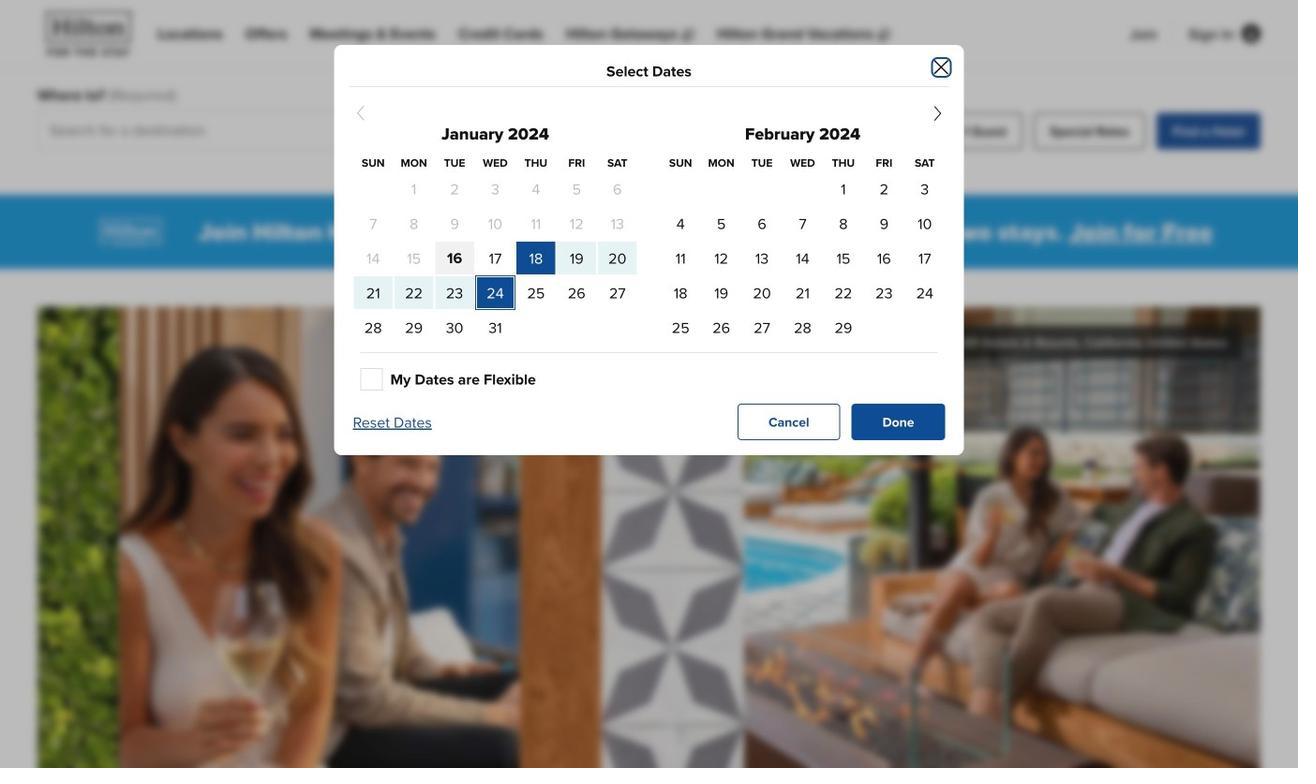 Task type: vqa. For each thing, say whether or not it's contained in the screenshot.
the hilton for the stay image
yes



Task type: describe. For each thing, give the bounding box(es) containing it.
hilton honors logo image
[[85, 202, 175, 262]]

1 grid from the left
[[353, 155, 638, 345]]

couple enjoy drinks outby pool image
[[37, 307, 1261, 769]]

hilton for the stay image
[[37, 7, 142, 60]]



Task type: locate. For each thing, give the bounding box(es) containing it.
grid
[[353, 155, 638, 345], [660, 155, 945, 345]]

0 horizontal spatial grid
[[353, 155, 638, 345]]

None checkbox
[[360, 368, 383, 391]]

1 horizontal spatial grid
[[660, 155, 945, 345]]

join hilton honors and get up to 3,000 bonus points on your next two stays. element
[[198, 217, 1213, 247]]

none checkbox inside select dates dialog
[[360, 368, 383, 391]]

select dates element
[[364, 64, 934, 79]]

2 grid from the left
[[660, 155, 945, 345]]

select dates dialog
[[334, 45, 964, 456]]



